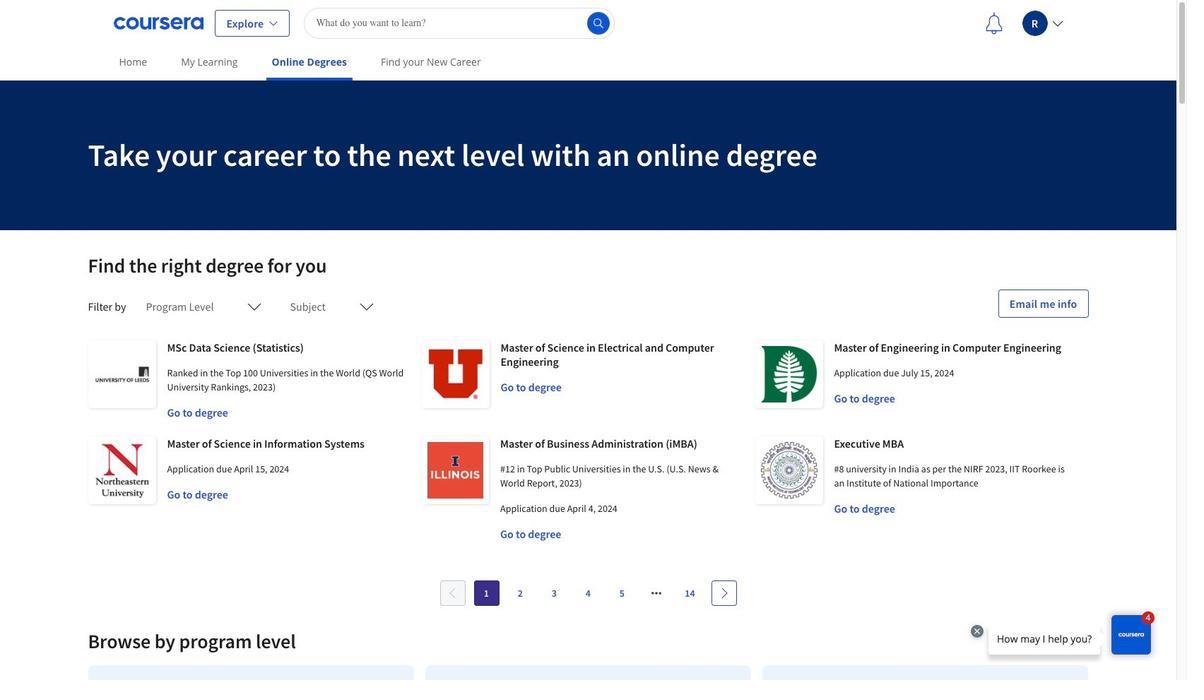 Task type: describe. For each thing, give the bounding box(es) containing it.
coursera image
[[113, 12, 203, 34]]

What do you want to learn? text field
[[304, 7, 615, 39]]

dartmouth college image
[[755, 341, 823, 409]]



Task type: vqa. For each thing, say whether or not it's contained in the screenshot.
the leftmost your
no



Task type: locate. For each thing, give the bounding box(es) containing it.
northeastern university image
[[88, 437, 156, 505]]

university of utah image
[[422, 341, 490, 409]]

university of leeds image
[[88, 341, 156, 409]]

iit roorkee image
[[755, 437, 823, 505]]

None search field
[[304, 7, 615, 39]]

go to next page image
[[719, 588, 730, 599]]

list
[[82, 660, 1095, 681]]

university of illinois at urbana-champaign image
[[422, 437, 489, 505]]



